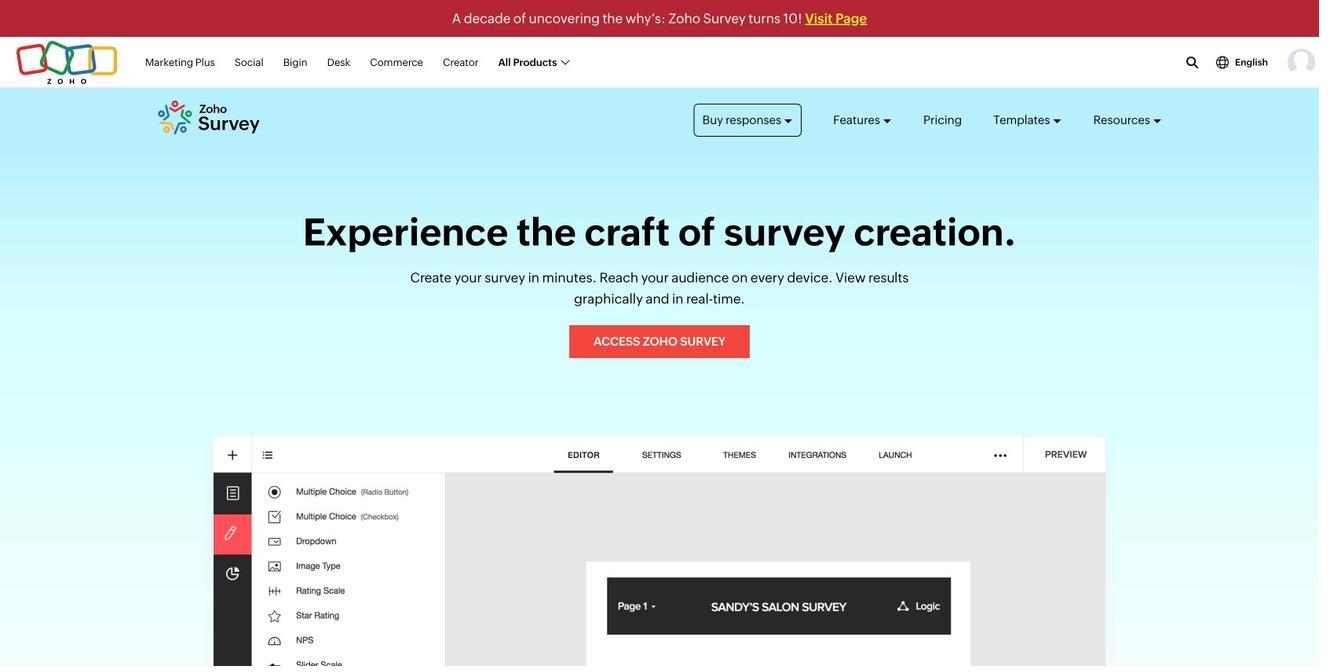 Task type: locate. For each thing, give the bounding box(es) containing it.
greg robinson image
[[1288, 49, 1316, 76]]

zoho survey logo image
[[157, 100, 260, 135]]



Task type: vqa. For each thing, say whether or not it's contained in the screenshot.
Social Is Connected To Other Channels So You Can Add Your Social Media Followers To Your Email List, Or Invite Them To Participate In Surveys, Webinars, Or Events. at the bottom left
no



Task type: describe. For each thing, give the bounding box(es) containing it.
create online surveys with ease. image
[[200, 437, 1120, 666]]



